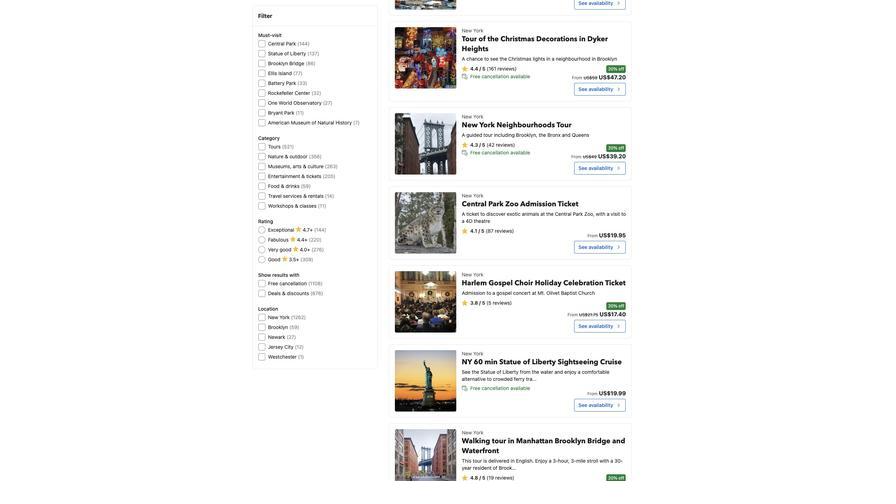 Task type: locate. For each thing, give the bounding box(es) containing it.
free cancellation available for including
[[471, 150, 531, 156]]

with right stroll
[[600, 459, 610, 465]]

york inside new york harlem gospel choir holiday celebration ticket admission to a gospel concert at mt. olivet baptist church
[[474, 272, 484, 278]]

from for harlem gospel choir holiday celebration ticket
[[568, 313, 578, 318]]

5 left (5
[[482, 300, 486, 306]]

free cancellation available down crowded
[[471, 386, 531, 392]]

reviews) for gospel
[[493, 300, 512, 306]]

and inside new york walking tour in manhattan brooklyn bridge and waterfront this tour is delivered in english. enjoy a 3-hour, 3-mile stroll with a 30- year resident of brook...
[[613, 437, 626, 447]]

reviews) for tour
[[496, 475, 515, 481]]

/ right 4.3
[[480, 142, 481, 148]]

& for drinks
[[281, 183, 285, 189]]

free
[[471, 73, 481, 79], [471, 150, 481, 156], [268, 281, 278, 287], [471, 386, 481, 392]]

bridge
[[290, 60, 305, 66], [588, 437, 611, 447]]

new york walking tour in manhattan brooklyn bridge and waterfront this tour is delivered in english. enjoy a 3-hour, 3-mile stroll with a 30- year resident of brook...
[[462, 430, 626, 472]]

harlem
[[462, 279, 487, 288]]

0 vertical spatial christmas
[[501, 34, 535, 44]]

1 vertical spatial liberty
[[532, 358, 556, 367]]

0 vertical spatial ticket
[[558, 200, 579, 209]]

(356)
[[309, 154, 322, 160]]

off inside "20% off from us$49 us$39.20"
[[619, 146, 625, 151]]

this
[[462, 459, 472, 465]]

20% up "us$17.40"
[[609, 304, 618, 309]]

20% up us$39.20
[[609, 146, 618, 151]]

park
[[286, 41, 296, 47], [286, 80, 296, 86], [284, 110, 295, 116], [489, 200, 504, 209], [573, 211, 584, 217]]

0 vertical spatial at
[[541, 211, 545, 217]]

workshops & classes (11)
[[268, 203, 326, 209]]

0 horizontal spatial visit
[[272, 32, 282, 38]]

& down '(521)'
[[285, 154, 289, 160]]

from inside "20% off from us$49 us$39.20"
[[572, 154, 582, 160]]

1 horizontal spatial visit
[[611, 211, 621, 217]]

0 vertical spatial tour
[[484, 132, 493, 138]]

4 see availability from the top
[[579, 324, 614, 330]]

1 horizontal spatial admission
[[521, 200, 557, 209]]

1 vertical spatial christmas
[[509, 56, 532, 62]]

with inside new york central park zoo admission ticket a ticket to discover exotic animals at the central park zoo, with a visit to a 4d theatre
[[596, 211, 606, 217]]

a inside new york harlem gospel choir holiday celebration ticket admission to a gospel concert at mt. olivet baptist church
[[493, 290, 496, 296]]

new for harlem gospel choir holiday celebration ticket
[[462, 272, 472, 278]]

0 vertical spatial (59)
[[301, 183, 311, 189]]

of up from
[[523, 358, 531, 367]]

1 vertical spatial (144)
[[314, 227, 327, 233]]

0 vertical spatial available
[[511, 73, 531, 79]]

/ right 3.8
[[480, 300, 481, 306]]

at inside new york central park zoo admission ticket a ticket to discover exotic animals at the central park zoo, with a visit to a 4d theatre
[[541, 211, 545, 217]]

city
[[285, 344, 294, 350]]

park up statue of liberty (137)
[[286, 41, 296, 47]]

food & drinks (59)
[[268, 183, 311, 189]]

york inside new york ny 60 min statue of liberty sightseeing cruise see the statue of liberty from the water and enjoy a comfortable alternative to crowded ferry tra...
[[474, 351, 484, 357]]

2 availability from the top
[[589, 165, 614, 171]]

off up us$47.20
[[619, 66, 625, 72]]

2 free cancellation available from the top
[[471, 150, 531, 156]]

(14)
[[325, 193, 334, 199]]

from
[[520, 370, 531, 376]]

delivered
[[489, 459, 510, 465]]

see availability down the from us$19.95
[[579, 244, 614, 250]]

3 off from the top
[[619, 304, 625, 309]]

york for new york neighbourhoods tour
[[474, 114, 484, 120]]

2 off from the top
[[619, 146, 625, 151]]

cancellation down 4.4 / 5 (161 reviews)
[[482, 73, 510, 79]]

jersey city (12)
[[268, 344, 304, 350]]

0 horizontal spatial (27)
[[287, 335, 296, 341]]

1 horizontal spatial 3-
[[572, 459, 577, 465]]

2 see availability from the top
[[579, 165, 614, 171]]

1 vertical spatial available
[[511, 150, 531, 156]]

2 vertical spatial liberty
[[503, 370, 519, 376]]

a left 30-
[[611, 459, 614, 465]]

20% for tour of the christmas decorations in dyker heights
[[609, 66, 618, 72]]

(144) up (137)
[[298, 41, 310, 47]]

available down brooklyn,
[[511, 150, 531, 156]]

museums,
[[268, 164, 292, 170]]

of down delivered
[[493, 466, 498, 472]]

from inside 20% off from us$59 us$47.20
[[573, 75, 583, 81]]

new for tour of the christmas decorations in dyker heights
[[462, 28, 472, 34]]

(11) down rentals
[[318, 203, 326, 209]]

1 vertical spatial at
[[532, 290, 537, 296]]

tra...
[[527, 377, 537, 383]]

0 vertical spatial a
[[462, 56, 466, 62]]

20%
[[609, 66, 618, 72], [609, 146, 618, 151], [609, 304, 618, 309], [609, 476, 618, 481]]

4.3
[[471, 142, 479, 148]]

0 vertical spatial and
[[563, 132, 571, 138]]

1 horizontal spatial central
[[462, 200, 487, 209]]

0 vertical spatial liberty
[[290, 51, 306, 57]]

0 vertical spatial free cancellation available
[[471, 73, 531, 79]]

2 vertical spatial with
[[600, 459, 610, 465]]

1 vertical spatial (11)
[[318, 203, 326, 209]]

admission inside new york central park zoo admission ticket a ticket to discover exotic animals at the central park zoo, with a visit to a 4d theatre
[[521, 200, 557, 209]]

20% inside 20% off from us$59 us$47.20
[[609, 66, 618, 72]]

from
[[573, 75, 583, 81], [572, 154, 582, 160], [588, 233, 598, 239], [568, 313, 578, 318], [588, 392, 598, 397]]

cancellation down 4.3 / 5 (42 reviews)
[[482, 150, 510, 156]]

enjoy
[[565, 370, 577, 376]]

0 horizontal spatial (11)
[[296, 110, 304, 116]]

york for harlem gospel choir holiday celebration ticket
[[474, 272, 484, 278]]

new york ny 60 min statue of liberty sightseeing cruise see the statue of liberty from the water and enjoy a comfortable alternative to crowded ferry tra...
[[462, 351, 622, 383]]

reviews) right (87
[[495, 228, 514, 234]]

new inside new york central park zoo admission ticket a ticket to discover exotic animals at the central park zoo, with a visit to a 4d theatre
[[462, 193, 472, 199]]

0 horizontal spatial 3-
[[553, 459, 559, 465]]

see for new york neighbourhoods tour
[[579, 165, 588, 171]]

2 vertical spatial and
[[613, 437, 626, 447]]

drinks
[[286, 183, 300, 189]]

york inside new york central park zoo admission ticket a ticket to discover exotic animals at the central park zoo, with a visit to a 4d theatre
[[474, 193, 484, 199]]

crowded
[[493, 377, 513, 383]]

and inside new york ny 60 min statue of liberty sightseeing cruise see the statue of liberty from the water and enjoy a comfortable alternative to crowded ferry tra...
[[555, 370, 564, 376]]

4.8
[[471, 475, 479, 481]]

reviews) down gospel
[[493, 300, 512, 306]]

liberty up brooklyn bridge (86)
[[290, 51, 306, 57]]

(87
[[486, 228, 494, 234]]

0 horizontal spatial admission
[[462, 290, 486, 296]]

ticket inside new york harlem gospel choir holiday celebration ticket admission to a gospel concert at mt. olivet baptist church
[[606, 279, 626, 288]]

& for discounts
[[282, 291, 286, 297]]

available
[[511, 73, 531, 79], [511, 150, 531, 156], [511, 386, 531, 392]]

new for walking tour in manhattan brooklyn bridge and waterfront
[[462, 430, 472, 436]]

1 horizontal spatial tour
[[557, 120, 572, 130]]

brooklyn
[[598, 56, 618, 62], [268, 60, 288, 66], [268, 325, 288, 331], [555, 437, 586, 447]]

central left 'zoo,'
[[556, 211, 572, 217]]

2 vertical spatial a
[[462, 211, 466, 217]]

of inside new york walking tour in manhattan brooklyn bridge and waterfront this tour is delivered in english. enjoy a 3-hour, 3-mile stroll with a 30- year resident of brook...
[[493, 466, 498, 472]]

in up delivered
[[508, 437, 515, 447]]

& down 'services'
[[295, 203, 299, 209]]

1 free cancellation available from the top
[[471, 73, 531, 79]]

2 a from the top
[[462, 132, 466, 138]]

free cancellation available down 4.4 / 5 (161 reviews)
[[471, 73, 531, 79]]

neighbourhood
[[556, 56, 591, 62]]

off inside 20% off from us$21.75 us$17.40
[[619, 304, 625, 309]]

(12)
[[295, 344, 304, 350]]

1 horizontal spatial bridge
[[588, 437, 611, 447]]

very
[[268, 247, 279, 253]]

nature
[[268, 154, 284, 160]]

park for battery park
[[286, 80, 296, 86]]

2 vertical spatial available
[[511, 386, 531, 392]]

jersey
[[268, 344, 283, 350]]

central park zoo admission ticket image
[[395, 193, 457, 254]]

4.4 / 5 (161 reviews)
[[471, 66, 517, 72]]

1 vertical spatial and
[[555, 370, 564, 376]]

20% for new york neighbourhoods tour
[[609, 146, 618, 151]]

(11) down 'one world observatory (27)' at the top left
[[296, 110, 304, 116]]

1 3- from the left
[[553, 459, 559, 465]]

from left us$19.95
[[588, 233, 598, 239]]

statue down min
[[481, 370, 496, 376]]

brooklyn (59)
[[268, 325, 299, 331]]

cancellation
[[482, 73, 510, 79], [482, 150, 510, 156], [280, 281, 307, 287], [482, 386, 510, 392]]

(86)
[[306, 60, 316, 66]]

0 horizontal spatial tour
[[462, 34, 477, 44]]

20% off from us$49 us$39.20
[[572, 146, 627, 160]]

new inside new york ny 60 min statue of liberty sightseeing cruise see the statue of liberty from the water and enjoy a comfortable alternative to crowded ferry tra...
[[462, 351, 472, 357]]

1 horizontal spatial ticket
[[606, 279, 626, 288]]

tour inside new york new york neighbourhoods tour a guided tour including brooklyn, the bronx and queens
[[557, 120, 572, 130]]

1 vertical spatial statue
[[500, 358, 522, 367]]

1 horizontal spatial at
[[541, 211, 545, 217]]

bridge inside new york walking tour in manhattan brooklyn bridge and waterfront this tour is delivered in english. enjoy a 3-hour, 3-mile stroll with a 30- year resident of brook...
[[588, 437, 611, 447]]

1 a from the top
[[462, 56, 466, 62]]

full-day guided city sightseeing tour image
[[395, 0, 457, 10]]

liberty up water
[[532, 358, 556, 367]]

availability down us$59
[[589, 86, 614, 92]]

york inside the 'new york tour of the christmas decorations in dyker heights a chance to see the christmas lights in a neighbourhood in brooklyn'
[[474, 28, 484, 34]]

cancellation up deals & discounts (676)
[[280, 281, 307, 287]]

see availability for central park zoo admission ticket
[[579, 244, 614, 250]]

(1)
[[298, 354, 304, 360]]

/ for harlem
[[480, 300, 481, 306]]

5 left (42
[[483, 142, 486, 148]]

1 vertical spatial admission
[[462, 290, 486, 296]]

(27) up natural
[[323, 100, 333, 106]]

ny 60 min statue of liberty sightseeing cruise image
[[395, 351, 457, 412]]

1 vertical spatial visit
[[611, 211, 621, 217]]

queens
[[572, 132, 590, 138]]

a inside the 'new york tour of the christmas decorations in dyker heights a chance to see the christmas lights in a neighbourhood in brooklyn'
[[552, 56, 555, 62]]

new inside new york walking tour in manhattan brooklyn bridge and waterfront this tour is delivered in english. enjoy a 3-hour, 3-mile stroll with a 30- year resident of brook...
[[462, 430, 472, 436]]

2 vertical spatial central
[[556, 211, 572, 217]]

see availability down us$49
[[579, 165, 614, 171]]

alternative
[[462, 377, 486, 383]]

1 vertical spatial central
[[462, 200, 487, 209]]

admission up 3.8
[[462, 290, 486, 296]]

3- right hour,
[[572, 459, 577, 465]]

2 horizontal spatial statue
[[500, 358, 522, 367]]

tour inside new york new york neighbourhoods tour a guided tour including brooklyn, the bronx and queens
[[484, 132, 493, 138]]

a inside the 'new york tour of the christmas decorations in dyker heights a chance to see the christmas lights in a neighbourhood in brooklyn'
[[462, 56, 466, 62]]

a up 3.8 / 5 (5 reviews)
[[493, 290, 496, 296]]

bridge up (77)
[[290, 60, 305, 66]]

0 horizontal spatial statue
[[268, 51, 283, 57]]

park for bryant park
[[284, 110, 295, 116]]

20% inside "20% off from us$49 us$39.20"
[[609, 146, 618, 151]]

free cancellation available for heights
[[471, 73, 531, 79]]

central down must-visit
[[268, 41, 285, 47]]

1 horizontal spatial (144)
[[314, 227, 327, 233]]

0 vertical spatial tour
[[462, 34, 477, 44]]

york for walking tour in manhattan brooklyn bridge and waterfront
[[474, 430, 484, 436]]

park up rockefeller center (32)
[[286, 80, 296, 86]]

off up us$39.20
[[619, 146, 625, 151]]

3 20% from the top
[[609, 304, 618, 309]]

liberty up crowded
[[503, 370, 519, 376]]

availability down 20% off from us$21.75 us$17.40
[[589, 324, 614, 330]]

(19
[[487, 475, 494, 481]]

from us$19.95
[[588, 232, 627, 239]]

statue up from
[[500, 358, 522, 367]]

park down world
[[284, 110, 295, 116]]

museums, arts & culture (263)
[[268, 164, 338, 170]]

1 vertical spatial free cancellation available
[[471, 150, 531, 156]]

at right the animals
[[541, 211, 545, 217]]

see
[[579, 86, 588, 92], [579, 165, 588, 171], [579, 244, 588, 250], [579, 324, 588, 330], [462, 370, 471, 376], [579, 403, 588, 409]]

a left guided
[[462, 132, 466, 138]]

discounts
[[287, 291, 309, 297]]

1 20% from the top
[[609, 66, 618, 72]]

to up (5
[[487, 290, 492, 296]]

0 vertical spatial admission
[[521, 200, 557, 209]]

(59) down entertainment & tickets (205)
[[301, 183, 311, 189]]

5 for harlem
[[482, 300, 486, 306]]

3.8
[[471, 300, 478, 306]]

1 off from the top
[[619, 66, 625, 72]]

0 vertical spatial with
[[596, 211, 606, 217]]

availability for harlem gospel choir holiday celebration ticket
[[589, 324, 614, 330]]

celebration
[[564, 279, 604, 288]]

/ for central
[[479, 228, 480, 234]]

island
[[279, 70, 292, 76]]

to left crowded
[[488, 377, 492, 383]]

0 horizontal spatial at
[[532, 290, 537, 296]]

from left us$21.75
[[568, 313, 578, 318]]

3 available from the top
[[511, 386, 531, 392]]

0 horizontal spatial (59)
[[290, 325, 299, 331]]

off inside 20% off from us$59 us$47.20
[[619, 66, 625, 72]]

brook...
[[499, 466, 517, 472]]

with inside new york walking tour in manhattan brooklyn bridge and waterfront this tour is delivered in english. enjoy a 3-hour, 3-mile stroll with a 30- year resident of brook...
[[600, 459, 610, 465]]

exotic
[[507, 211, 521, 217]]

a right 'lights'
[[552, 56, 555, 62]]

/ right 4.1
[[479, 228, 480, 234]]

availability down from us$19.99
[[589, 403, 614, 409]]

see availability down us$21.75
[[579, 324, 614, 330]]

1 vertical spatial tour
[[557, 120, 572, 130]]

a right enjoy
[[578, 370, 581, 376]]

3 see availability from the top
[[579, 244, 614, 250]]

1 horizontal spatial statue
[[481, 370, 496, 376]]

2 available from the top
[[511, 150, 531, 156]]

2 vertical spatial free cancellation available
[[471, 386, 531, 392]]

4 off from the top
[[619, 476, 625, 481]]

brooklyn up 20% off from us$59 us$47.20
[[598, 56, 618, 62]]

2 horizontal spatial central
[[556, 211, 572, 217]]

5 left (19
[[483, 475, 486, 481]]

cruise
[[601, 358, 622, 367]]

see availability down from us$19.99
[[579, 403, 614, 409]]

arts
[[293, 164, 302, 170]]

dyker
[[588, 34, 609, 44]]

availability down the from us$19.95
[[589, 244, 614, 250]]

tour up bronx
[[557, 120, 572, 130]]

travel
[[268, 193, 282, 199]]

1 vertical spatial a
[[462, 132, 466, 138]]

with up free cancellation (1108)
[[290, 272, 300, 278]]

comfortable
[[582, 370, 610, 376]]

1 availability from the top
[[589, 86, 614, 92]]

off for new york neighbourhoods tour
[[619, 146, 625, 151]]

free cancellation available down 4.3 / 5 (42 reviews)
[[471, 150, 531, 156]]

and right bronx
[[563, 132, 571, 138]]

from inside 20% off from us$21.75 us$17.40
[[568, 313, 578, 318]]

the up alternative
[[472, 370, 480, 376]]

in up 20% off from us$59 us$47.20
[[592, 56, 596, 62]]

1 vertical spatial (27)
[[287, 335, 296, 341]]

see inside new york ny 60 min statue of liberty sightseeing cruise see the statue of liberty from the water and enjoy a comfortable alternative to crowded ferry tra...
[[462, 370, 471, 376]]

reviews) right '(161'
[[498, 66, 517, 72]]

sightseeing
[[558, 358, 599, 367]]

0 horizontal spatial central
[[268, 41, 285, 47]]

1 available from the top
[[511, 73, 531, 79]]

show results with
[[258, 272, 300, 278]]

0 vertical spatial (27)
[[323, 100, 333, 106]]

tour inside the 'new york tour of the christmas decorations in dyker heights a chance to see the christmas lights in a neighbourhood in brooklyn'
[[462, 34, 477, 44]]

of up heights
[[479, 34, 486, 44]]

chance
[[467, 56, 483, 62]]

20% inside 20% off from us$21.75 us$17.40
[[609, 304, 618, 309]]

4.8 / 5 (19 reviews)
[[471, 475, 515, 481]]

4 availability from the top
[[589, 324, 614, 330]]

1 vertical spatial ticket
[[606, 279, 626, 288]]

(144)
[[298, 41, 310, 47], [314, 227, 327, 233]]

1 see availability from the top
[[579, 86, 614, 92]]

1 vertical spatial (59)
[[290, 325, 299, 331]]

5 see availability from the top
[[579, 403, 614, 409]]

& for outdoor
[[285, 154, 289, 160]]

brooklyn up ellis
[[268, 60, 288, 66]]

(59) down (1262)
[[290, 325, 299, 331]]

free down 4.3
[[471, 150, 481, 156]]

observatory
[[294, 100, 322, 106]]

new inside the 'new york tour of the christmas decorations in dyker heights a chance to see the christmas lights in a neighbourhood in brooklyn'
[[462, 28, 472, 34]]

of left natural
[[312, 120, 317, 126]]

1 vertical spatial bridge
[[588, 437, 611, 447]]

christmas up 'lights'
[[501, 34, 535, 44]]

2 horizontal spatial liberty
[[532, 358, 556, 367]]

stroll
[[588, 459, 599, 465]]

5 availability from the top
[[589, 403, 614, 409]]

availability for tour of the christmas decorations in dyker heights
[[589, 86, 614, 92]]

at inside new york harlem gospel choir holiday celebration ticket admission to a gospel concert at mt. olivet baptist church
[[532, 290, 537, 296]]

(32)
[[312, 90, 321, 96]]

from inside the from us$19.95
[[588, 233, 598, 239]]

results
[[273, 272, 288, 278]]

0 horizontal spatial (144)
[[298, 41, 310, 47]]

4d
[[466, 218, 473, 224]]

3 a from the top
[[462, 211, 466, 217]]

20% off from us$59 us$47.20
[[573, 66, 627, 81]]

off for tour of the christmas decorations in dyker heights
[[619, 66, 625, 72]]

from left us$49
[[572, 154, 582, 160]]

tour of the christmas decorations in dyker heights image
[[395, 27, 457, 89]]

& down museums, arts & culture (263)
[[302, 173, 305, 179]]

3 availability from the top
[[589, 244, 614, 250]]

the up 'tra...'
[[532, 370, 540, 376]]

5 for central
[[482, 228, 485, 234]]

& for classes
[[295, 203, 299, 209]]

walking tour in manhattan brooklyn bridge and waterfront image
[[395, 430, 457, 482]]

holiday
[[535, 279, 562, 288]]

and left enjoy
[[555, 370, 564, 376]]

new inside new york harlem gospel choir holiday celebration ticket admission to a gospel concert at mt. olivet baptist church
[[462, 272, 472, 278]]

westchester
[[268, 354, 297, 360]]

1 horizontal spatial (11)
[[318, 203, 326, 209]]

at
[[541, 211, 545, 217], [532, 290, 537, 296]]

tour up (42
[[484, 132, 493, 138]]

& right food
[[281, 183, 285, 189]]

2 20% from the top
[[609, 146, 618, 151]]

with right 'zoo,'
[[596, 211, 606, 217]]

admission inside new york harlem gospel choir holiday celebration ticket admission to a gospel concert at mt. olivet baptist church
[[462, 290, 486, 296]]

availability for ny 60 min statue of liberty sightseeing cruise
[[589, 403, 614, 409]]

0 horizontal spatial bridge
[[290, 60, 305, 66]]

off for harlem gospel choir holiday celebration ticket
[[619, 304, 625, 309]]

3- right 'enjoy'
[[553, 459, 559, 465]]

york inside new york walking tour in manhattan brooklyn bridge and waterfront this tour is delivered in english. enjoy a 3-hour, 3-mile stroll with a 30- year resident of brook...
[[474, 430, 484, 436]]

0 horizontal spatial ticket
[[558, 200, 579, 209]]

see availability for ny 60 min statue of liberty sightseeing cruise
[[579, 403, 614, 409]]

food
[[268, 183, 280, 189]]

from for new york neighbourhoods tour
[[572, 154, 582, 160]]

available down ferry
[[511, 386, 531, 392]]

(1108)
[[309, 281, 323, 287]]

and up 30-
[[613, 437, 626, 447]]

free cancellation available
[[471, 73, 531, 79], [471, 150, 531, 156], [471, 386, 531, 392]]

a left ticket
[[462, 211, 466, 217]]

5 for walking
[[483, 475, 486, 481]]

york for ny 60 min statue of liberty sightseeing cruise
[[474, 351, 484, 357]]

exceptional
[[268, 227, 295, 233]]

new york central park zoo admission ticket a ticket to discover exotic animals at the central park zoo, with a visit to a 4d theatre
[[462, 193, 627, 224]]

/ for walking
[[480, 475, 481, 481]]

central up ticket
[[462, 200, 487, 209]]

olivet
[[547, 290, 560, 296]]

ticket
[[558, 200, 579, 209], [606, 279, 626, 288]]

20% up us$47.20
[[609, 66, 618, 72]]

ticket
[[467, 211, 480, 217]]



Task type: describe. For each thing, give the bounding box(es) containing it.
culture
[[308, 164, 324, 170]]

see availability for tour of the christmas decorations in dyker heights
[[579, 86, 614, 92]]

to inside new york ny 60 min statue of liberty sightseeing cruise see the statue of liberty from the water and enjoy a comfortable alternative to crowded ferry tra...
[[488, 377, 492, 383]]

to up us$19.95
[[622, 211, 627, 217]]

year
[[462, 466, 472, 472]]

deals
[[268, 291, 281, 297]]

us$19.95
[[600, 232, 627, 239]]

york for central park zoo admission ticket
[[474, 193, 484, 199]]

bryant park (11)
[[268, 110, 304, 116]]

park left 'zoo,'
[[573, 211, 584, 217]]

new for central park zoo admission ticket
[[462, 193, 472, 199]]

theatre
[[474, 218, 491, 224]]

newark
[[268, 335, 286, 341]]

classes
[[300, 203, 317, 209]]

the up see
[[488, 34, 499, 44]]

1 horizontal spatial (27)
[[323, 100, 333, 106]]

reviews) for park
[[495, 228, 514, 234]]

filter
[[258, 13, 273, 19]]

very good
[[268, 247, 292, 253]]

neighbourhoods
[[497, 120, 555, 130]]

brooklyn inside the 'new york tour of the christmas decorations in dyker heights a chance to see the christmas lights in a neighbourhood in brooklyn'
[[598, 56, 618, 62]]

3.8 / 5 (5 reviews)
[[471, 300, 512, 306]]

harlem gospel choir holiday celebration ticket image
[[395, 272, 457, 333]]

(676)
[[311, 291, 323, 297]]

museum
[[291, 120, 311, 126]]

in up brook...
[[511, 459, 515, 465]]

visit inside new york central park zoo admission ticket a ticket to discover exotic animals at the central park zoo, with a visit to a 4d theatre
[[611, 211, 621, 217]]

category
[[258, 135, 280, 141]]

tours
[[268, 144, 281, 150]]

animals
[[522, 211, 540, 217]]

30-
[[615, 459, 623, 465]]

1 vertical spatial tour
[[492, 437, 507, 447]]

hour,
[[559, 459, 570, 465]]

free up deals
[[268, 281, 278, 287]]

to inside the 'new york tour of the christmas decorations in dyker heights a chance to see the christmas lights in a neighbourhood in brooklyn'
[[485, 56, 489, 62]]

new for ny 60 min statue of liberty sightseeing cruise
[[462, 351, 472, 357]]

see for harlem gospel choir holiday celebration ticket
[[579, 324, 588, 330]]

battery park (33)
[[268, 80, 308, 86]]

0 vertical spatial visit
[[272, 32, 282, 38]]

0 vertical spatial central
[[268, 41, 285, 47]]

mt.
[[538, 290, 546, 296]]

discover
[[487, 211, 506, 217]]

a inside new york central park zoo admission ticket a ticket to discover exotic animals at the central park zoo, with a visit to a 4d theatre
[[462, 211, 466, 217]]

water
[[541, 370, 554, 376]]

the right see
[[500, 56, 508, 62]]

availability for central park zoo admission ticket
[[589, 244, 614, 250]]

a left 4d
[[462, 218, 465, 224]]

& right arts
[[303, 164, 307, 170]]

4.1 / 5 (87 reviews)
[[471, 228, 514, 234]]

(1262)
[[291, 315, 306, 321]]

deals & discounts (676)
[[268, 291, 323, 297]]

york for tour of the christmas decorations in dyker heights
[[474, 28, 484, 34]]

3 free cancellation available from the top
[[471, 386, 531, 392]]

new york neighbourhoods tour image
[[395, 113, 457, 175]]

& for tickets
[[302, 173, 305, 179]]

at for admission
[[541, 211, 545, 217]]

american museum of natural history (7)
[[268, 120, 360, 126]]

20% off
[[609, 476, 625, 481]]

at for holiday
[[532, 290, 537, 296]]

show
[[258, 272, 271, 278]]

in left dyker
[[580, 34, 586, 44]]

entertainment
[[268, 173, 300, 179]]

entertainment & tickets (205)
[[268, 173, 336, 179]]

a right 'zoo,'
[[607, 211, 610, 217]]

1 horizontal spatial liberty
[[503, 370, 519, 376]]

services
[[283, 193, 302, 199]]

(521)
[[282, 144, 294, 150]]

brooklyn inside new york walking tour in manhattan brooklyn bridge and waterfront this tour is delivered in english. enjoy a 3-hour, 3-mile stroll with a 30- year resident of brook...
[[555, 437, 586, 447]]

decorations
[[537, 34, 578, 44]]

(161
[[487, 66, 497, 72]]

2 vertical spatial tour
[[473, 459, 483, 465]]

available for including
[[511, 150, 531, 156]]

new york tour of the christmas decorations in dyker heights a chance to see the christmas lights in a neighbourhood in brooklyn
[[462, 28, 618, 62]]

see availability for harlem gospel choir holiday celebration ticket
[[579, 324, 614, 330]]

4.1
[[471, 228, 478, 234]]

2 3- from the left
[[572, 459, 577, 465]]

(77)
[[294, 70, 303, 76]]

a inside new york new york neighbourhoods tour a guided tour including brooklyn, the bronx and queens
[[462, 132, 466, 138]]

3.5+
[[289, 257, 299, 263]]

mile
[[577, 459, 586, 465]]

and inside new york new york neighbourhoods tour a guided tour including brooklyn, the bronx and queens
[[563, 132, 571, 138]]

cancellation down crowded
[[482, 386, 510, 392]]

battery
[[268, 80, 285, 86]]

in right 'lights'
[[547, 56, 551, 62]]

see
[[491, 56, 499, 62]]

from inside from us$19.99
[[588, 392, 598, 397]]

rockefeller
[[268, 90, 294, 96]]

available for heights
[[511, 73, 531, 79]]

to up theatre
[[481, 211, 485, 217]]

reviews) down including
[[496, 142, 516, 148]]

4.7+ (144)
[[303, 227, 327, 233]]

free down 4.4
[[471, 73, 481, 79]]

2 vertical spatial statue
[[481, 370, 496, 376]]

from for tour of the christmas decorations in dyker heights
[[573, 75, 583, 81]]

concert
[[514, 290, 531, 296]]

the inside new york new york neighbourhoods tour a guided tour including brooklyn, the bronx and queens
[[539, 132, 547, 138]]

is
[[484, 459, 488, 465]]

see for central park zoo admission ticket
[[579, 244, 588, 250]]

0 vertical spatial bridge
[[290, 60, 305, 66]]

0 vertical spatial statue
[[268, 51, 283, 57]]

(137)
[[308, 51, 320, 57]]

of up crowded
[[497, 370, 502, 376]]

(33)
[[298, 80, 308, 86]]

new for new york neighbourhoods tour
[[462, 114, 472, 120]]

a right 'enjoy'
[[549, 459, 552, 465]]

statue of liberty (137)
[[268, 51, 320, 57]]

/ right 4.4
[[480, 66, 481, 72]]

heights
[[462, 44, 489, 54]]

park up discover
[[489, 200, 504, 209]]

good
[[280, 247, 292, 253]]

see for ny 60 min statue of liberty sightseeing cruise
[[579, 403, 588, 409]]

choir
[[515, 279, 534, 288]]

1 horizontal spatial (59)
[[301, 183, 311, 189]]

0 vertical spatial (11)
[[296, 110, 304, 116]]

of down central park (144)
[[285, 51, 289, 57]]

(276)
[[312, 247, 324, 253]]

0 vertical spatial (144)
[[298, 41, 310, 47]]

walking
[[462, 437, 491, 447]]

brooklyn,
[[517, 132, 538, 138]]

us$19.99
[[600, 391, 627, 397]]

see for tour of the christmas decorations in dyker heights
[[579, 86, 588, 92]]

(220)
[[309, 237, 322, 243]]

4.7+
[[303, 227, 313, 233]]

4 20% from the top
[[609, 476, 618, 481]]

us$59
[[584, 75, 598, 81]]

4.3 / 5 (42 reviews)
[[471, 142, 516, 148]]

the inside new york central park zoo admission ticket a ticket to discover exotic animals at the central park zoo, with a visit to a 4d theatre
[[547, 211, 554, 217]]

ticket inside new york central park zoo admission ticket a ticket to discover exotic animals at the central park zoo, with a visit to a 4d theatre
[[558, 200, 579, 209]]

availability for new york neighbourhoods tour
[[589, 165, 614, 171]]

see availability for new york neighbourhoods tour
[[579, 165, 614, 171]]

lights
[[533, 56, 546, 62]]

& up classes
[[304, 193, 307, 199]]

must-
[[258, 32, 272, 38]]

brooklyn bridge (86)
[[268, 60, 316, 66]]

outdoor
[[290, 154, 308, 160]]

natural
[[318, 120, 335, 126]]

min
[[485, 358, 498, 367]]

0 horizontal spatial liberty
[[290, 51, 306, 57]]

center
[[295, 90, 310, 96]]

ferry
[[514, 377, 525, 383]]

a inside new york ny 60 min statue of liberty sightseeing cruise see the statue of liberty from the water and enjoy a comfortable alternative to crowded ferry tra...
[[578, 370, 581, 376]]

5 left '(161'
[[483, 66, 486, 72]]

must-visit
[[258, 32, 282, 38]]

20% for harlem gospel choir holiday celebration ticket
[[609, 304, 618, 309]]

bronx
[[548, 132, 561, 138]]

brooklyn up newark
[[268, 325, 288, 331]]

to inside new york harlem gospel choir holiday celebration ticket admission to a gospel concert at mt. olivet baptist church
[[487, 290, 492, 296]]

free down alternative
[[471, 386, 481, 392]]

good
[[268, 257, 281, 263]]

gospel
[[489, 279, 513, 288]]

baptist
[[562, 290, 578, 296]]

zoo
[[506, 200, 519, 209]]

1 vertical spatial with
[[290, 272, 300, 278]]

of inside the 'new york tour of the christmas decorations in dyker heights a chance to see the christmas lights in a neighbourhood in brooklyn'
[[479, 34, 486, 44]]

rockefeller center (32)
[[268, 90, 321, 96]]

ellis
[[268, 70, 277, 76]]

(5
[[487, 300, 492, 306]]

gospel
[[497, 290, 512, 296]]

park for central park
[[286, 41, 296, 47]]



Task type: vqa. For each thing, say whether or not it's contained in the screenshot.


